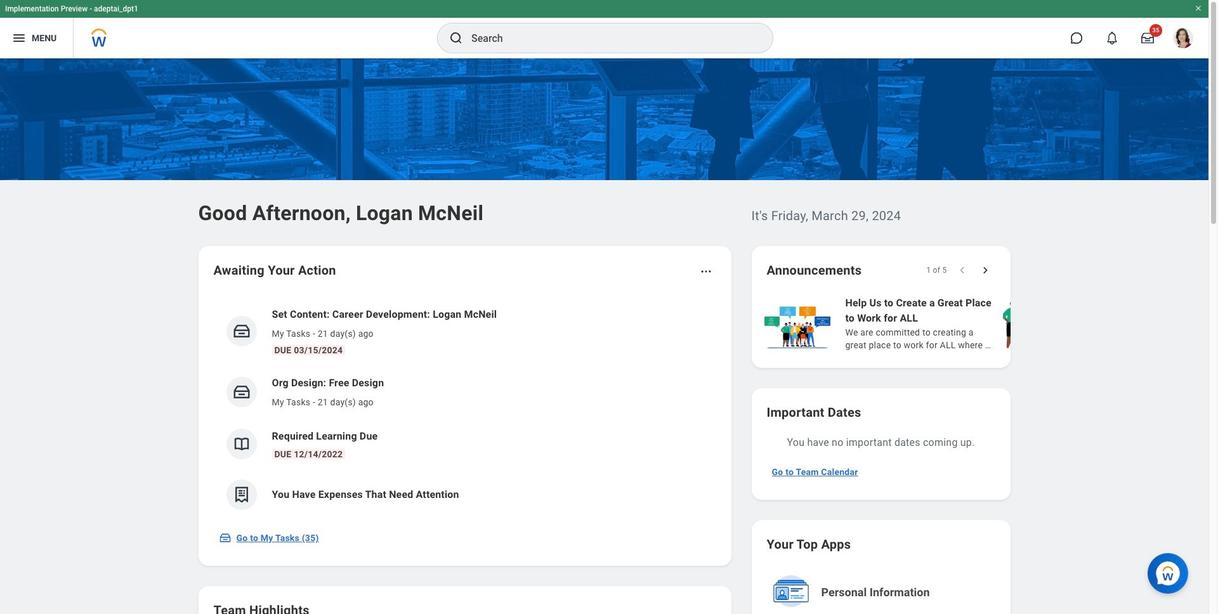 Task type: describe. For each thing, give the bounding box(es) containing it.
profile logan mcneil image
[[1174, 28, 1194, 51]]

1 inbox image from the top
[[232, 322, 251, 341]]

inbox image
[[219, 532, 231, 545]]

dashboard expenses image
[[232, 486, 251, 505]]

1 horizontal spatial list
[[762, 295, 1219, 353]]

related actions image
[[700, 265, 713, 278]]

justify image
[[11, 30, 27, 46]]

2 inbox image from the top
[[232, 383, 251, 402]]

search image
[[449, 30, 464, 46]]

close environment banner image
[[1195, 4, 1203, 12]]



Task type: vqa. For each thing, say whether or not it's contained in the screenshot.
Employee's Photo (Logan McNeil)
no



Task type: locate. For each thing, give the bounding box(es) containing it.
status
[[927, 265, 947, 275]]

notifications large image
[[1106, 32, 1119, 44]]

1 vertical spatial inbox image
[[232, 383, 251, 402]]

main content
[[0, 58, 1219, 614]]

0 horizontal spatial list
[[214, 297, 716, 521]]

banner
[[0, 0, 1209, 58]]

book open image
[[232, 435, 251, 454]]

inbox large image
[[1142, 32, 1155, 44]]

Search Workday  search field
[[472, 24, 747, 52]]

list
[[762, 295, 1219, 353], [214, 297, 716, 521]]

inbox image
[[232, 322, 251, 341], [232, 383, 251, 402]]

chevron left small image
[[956, 264, 969, 277]]

0 vertical spatial inbox image
[[232, 322, 251, 341]]

chevron right small image
[[979, 264, 992, 277]]



